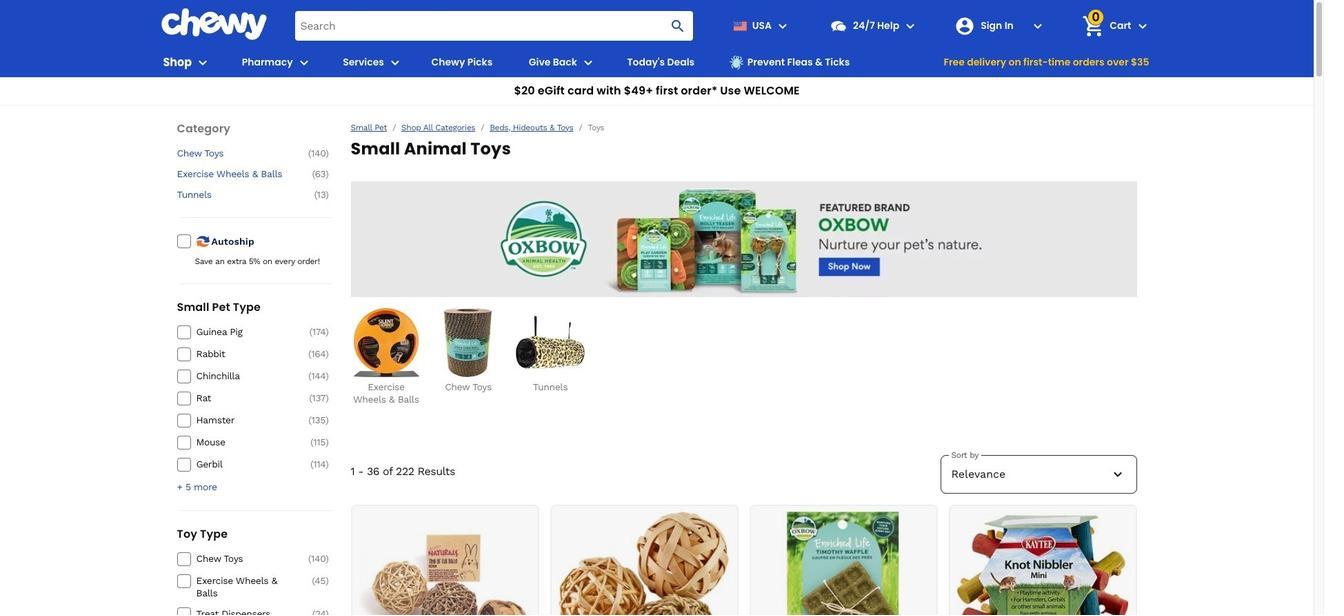 Task type: describe. For each thing, give the bounding box(es) containing it.
site banner
[[0, 0, 1314, 106]]

oxbow. featured brand oxbow. nurture your pet's nature. image
[[351, 181, 1137, 297]]

1 menu image from the left
[[195, 54, 211, 71]]

kaytee knot nibbler small pet toy, mini image
[[958, 512, 1129, 615]]

chew toys image
[[434, 308, 503, 377]]

items image
[[1082, 14, 1106, 38]]

Product search field
[[295, 11, 693, 41]]

2 menu image from the left
[[387, 54, 404, 71]]

help menu image
[[903, 18, 919, 34]]

naturals by rosewood trio of fun balls small pet toy, 3 count image
[[359, 512, 531, 615]]

cart menu image
[[1135, 18, 1151, 34]]

Search text field
[[295, 11, 693, 41]]

change region menu image
[[775, 18, 791, 34]]



Task type: vqa. For each thing, say whether or not it's contained in the screenshot.
Help menu image
yes



Task type: locate. For each thing, give the bounding box(es) containing it.
oxbow enriched life timothy waffle small animal toy image
[[758, 512, 929, 615]]

chewy support image
[[830, 17, 848, 35]]

pharmacy menu image
[[296, 54, 312, 71]]

submit search image
[[670, 18, 687, 34]]

tunnels image
[[516, 308, 585, 377]]

give back menu image
[[580, 54, 597, 71]]

account menu image
[[1030, 18, 1047, 34]]

frisco trio balls small pet chew toys image
[[559, 512, 730, 615]]

chewy home image
[[160, 8, 267, 40]]

0 horizontal spatial menu image
[[195, 54, 211, 71]]

exercise wheels & balls image
[[352, 308, 421, 377]]

1 horizontal spatial menu image
[[387, 54, 404, 71]]

list
[[351, 308, 1137, 406]]

menu image
[[195, 54, 211, 71], [387, 54, 404, 71]]



